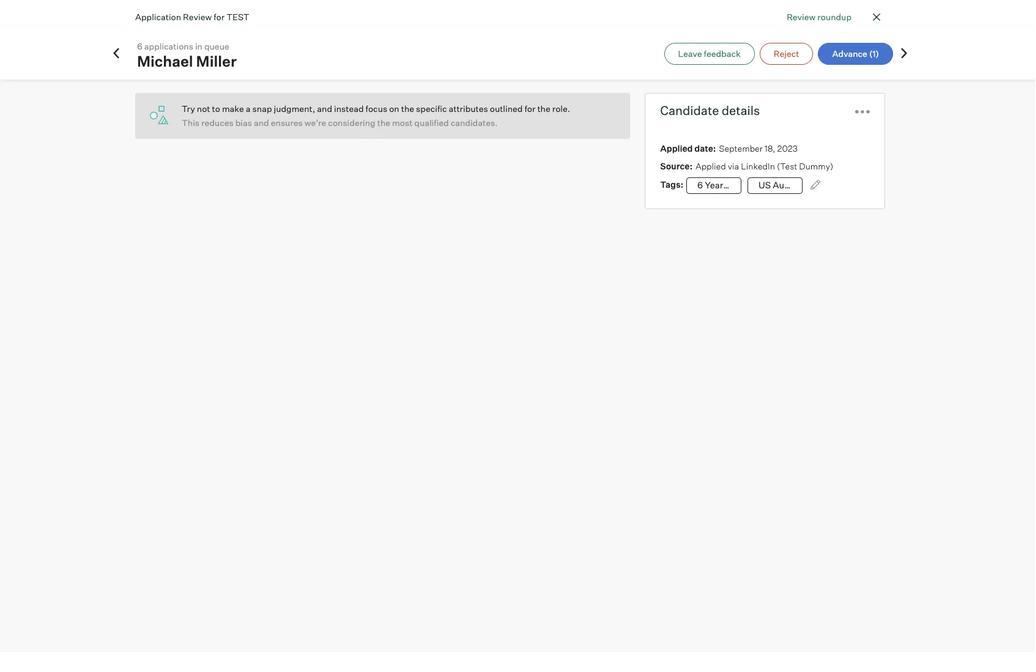 Task type: describe. For each thing, give the bounding box(es) containing it.
michael miller link
[[137, 52, 237, 70]]

review roundup
[[787, 12, 852, 22]]

6
[[137, 41, 142, 51]]

dummy)
[[800, 161, 834, 171]]

2 review from the left
[[183, 12, 212, 22]]

1 horizontal spatial the
[[401, 103, 414, 114]]

leave feedback
[[679, 48, 741, 58]]

specific
[[416, 103, 447, 114]]

in
[[195, 41, 203, 51]]

close image
[[870, 10, 885, 24]]

for inside try not to make a snap judgment, and instead focus on the specific attributes outlined for the role. this reduces bias and ensures we're considering the most qualified candidates.
[[525, 103, 536, 114]]

most
[[392, 118, 413, 128]]

1 vertical spatial applied
[[696, 161, 726, 171]]

source: applied via linkedin (test dummy)
[[661, 161, 834, 171]]

18,
[[765, 143, 776, 154]]

(1)
[[870, 48, 880, 58]]

attributes
[[449, 103, 488, 114]]

a
[[246, 103, 251, 114]]

instead
[[334, 103, 364, 114]]

0 vertical spatial for
[[214, 12, 225, 22]]

previous image
[[110, 47, 122, 59]]

advance (1)
[[833, 48, 880, 58]]

leave feedback button
[[664, 43, 755, 65]]

review roundup link
[[787, 10, 852, 23]]

to
[[212, 103, 220, 114]]

2 horizontal spatial the
[[538, 103, 551, 114]]

via
[[728, 161, 740, 171]]

feedback
[[704, 48, 741, 58]]

try
[[182, 103, 195, 114]]

we're
[[305, 118, 326, 128]]

source:
[[661, 161, 693, 171]]

details
[[722, 103, 760, 118]]

reject
[[774, 48, 800, 58]]

previous element
[[110, 47, 122, 60]]

outlined
[[490, 103, 523, 114]]

test
[[227, 12, 249, 22]]

next element
[[899, 47, 911, 60]]

add a candidate tag image
[[811, 180, 821, 190]]

ensures
[[271, 118, 303, 128]]

us authorized
[[759, 180, 819, 191]]

applied date: september 18, 2023
[[661, 143, 798, 154]]

applications
[[144, 41, 193, 51]]



Task type: locate. For each thing, give the bounding box(es) containing it.
0 horizontal spatial applied
[[661, 143, 693, 154]]

miller
[[196, 52, 237, 70]]

0 horizontal spatial and
[[254, 118, 269, 128]]

for left test
[[214, 12, 225, 22]]

6 applications in queue michael miller
[[137, 41, 237, 70]]

0 vertical spatial and
[[317, 103, 332, 114]]

candidates.
[[451, 118, 498, 128]]

the right on
[[401, 103, 414, 114]]

us
[[759, 180, 771, 191]]

application
[[135, 12, 181, 22]]

advance
[[833, 48, 868, 58]]

applied down date:
[[696, 161, 726, 171]]

bias
[[236, 118, 252, 128]]

reduces
[[201, 118, 234, 128]]

candidate actions element
[[856, 100, 870, 121]]

role.
[[553, 103, 571, 114]]

and
[[317, 103, 332, 114], [254, 118, 269, 128]]

this
[[182, 118, 200, 128]]

september
[[719, 143, 763, 154]]

queue
[[204, 41, 229, 51]]

applied up source:
[[661, 143, 693, 154]]

1 vertical spatial for
[[525, 103, 536, 114]]

try not to make a snap judgment, and instead focus on the specific attributes outlined for the role. this reduces bias and ensures we're considering the most qualified candidates.
[[182, 103, 571, 128]]

1 review from the left
[[787, 12, 816, 22]]

review left roundup
[[787, 12, 816, 22]]

candidate actions image
[[856, 110, 870, 114]]

2023
[[778, 143, 798, 154]]

application review for test
[[135, 12, 249, 22]]

judgment,
[[274, 103, 315, 114]]

the down focus
[[377, 118, 391, 128]]

date:
[[695, 143, 716, 154]]

for right outlined
[[525, 103, 536, 114]]

review
[[787, 12, 816, 22], [183, 12, 212, 22]]

review up in
[[183, 12, 212, 22]]

michael
[[137, 52, 193, 70]]

and up we're
[[317, 103, 332, 114]]

reject button
[[760, 43, 814, 65]]

1 horizontal spatial and
[[317, 103, 332, 114]]

leave
[[679, 48, 702, 58]]

1 horizontal spatial review
[[787, 12, 816, 22]]

0 horizontal spatial for
[[214, 12, 225, 22]]

linkedin
[[741, 161, 775, 171]]

1 vertical spatial and
[[254, 118, 269, 128]]

0 horizontal spatial the
[[377, 118, 391, 128]]

roundup
[[818, 12, 852, 22]]

on
[[389, 103, 400, 114]]

1 horizontal spatial for
[[525, 103, 536, 114]]

candidate
[[661, 103, 720, 118]]

0 horizontal spatial review
[[183, 12, 212, 22]]

focus
[[366, 103, 388, 114]]

the left role.
[[538, 103, 551, 114]]

next image
[[899, 47, 911, 59]]

make
[[222, 103, 244, 114]]

1 horizontal spatial applied
[[696, 161, 726, 171]]

tags:
[[661, 179, 684, 190]]

(test
[[777, 161, 798, 171]]

and down snap on the left
[[254, 118, 269, 128]]

considering
[[328, 118, 376, 128]]

qualified
[[415, 118, 449, 128]]

for
[[214, 12, 225, 22], [525, 103, 536, 114]]

authorized
[[773, 180, 819, 191]]

snap
[[253, 103, 272, 114]]

applied
[[661, 143, 693, 154], [696, 161, 726, 171]]

not
[[197, 103, 210, 114]]

candidate details
[[661, 103, 760, 118]]

0 vertical spatial applied
[[661, 143, 693, 154]]

the
[[401, 103, 414, 114], [538, 103, 551, 114], [377, 118, 391, 128]]



Task type: vqa. For each thing, say whether or not it's contained in the screenshot.
Advance
yes



